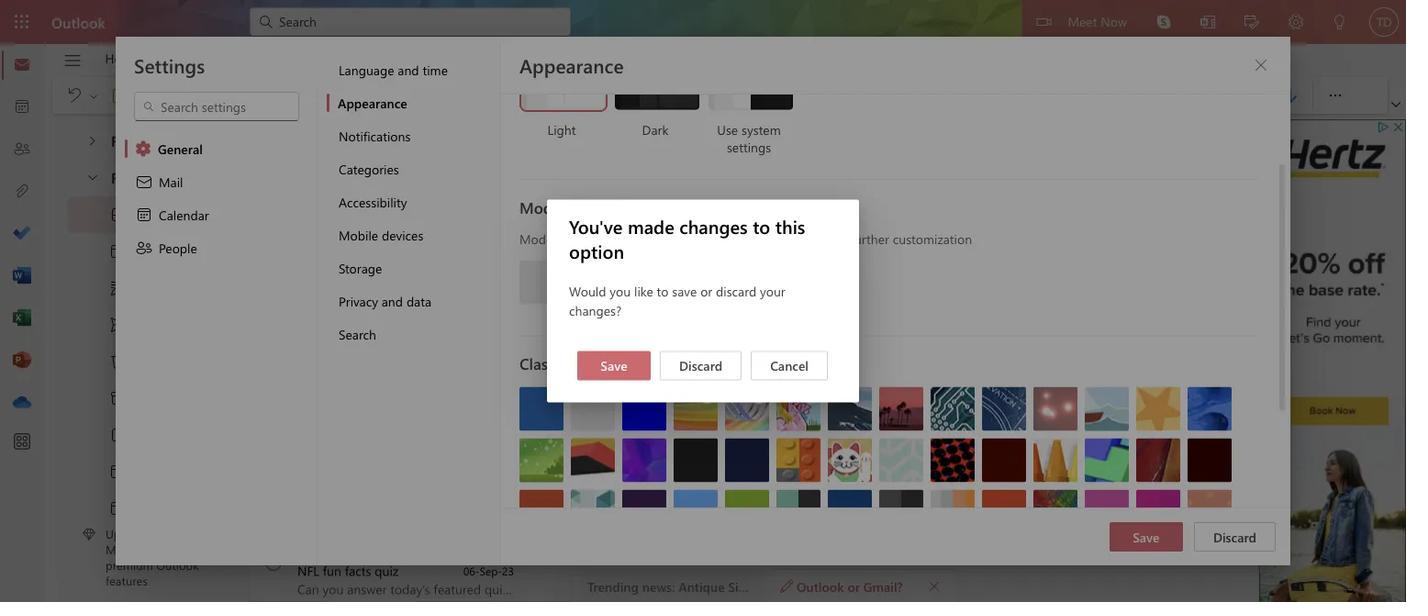 Task type: vqa. For each thing, say whether or not it's contained in the screenshot.
second Tree from the bottom of the you've made changes to this option "application"
yes



Task type: describe. For each thing, give the bounding box(es) containing it.
trending for trending news: antique singer sewing machine values & what… and more
[[297, 265, 347, 282]]

microsoft for trending news: antique singer sewing machine values & what… and more
[[297, 246, 351, 263]]

-
[[461, 190, 467, 207]]

format
[[419, 50, 459, 67]]

 junk email
[[109, 242, 194, 261]]

using
[[737, 316, 771, 334]]

gmail
[[1045, 298, 1083, 316]]

microsoft bing for trending news: should supreme court disqualify trump from… and more
[[297, 470, 383, 487]]

 button
[[338, 128, 367, 157]]

outlook inside hey mike, which do you prefer to email with? outlook or gmail? i personally prefer gmail as it is connected to chrome so it makes for using it way easier. excited to hear back from you! sincerely, test
[[810, 298, 861, 316]]


[[109, 279, 128, 297]]

files image
[[13, 183, 31, 201]]

microsoft bing for nfl fun facts quiz
[[297, 544, 380, 561]]

view button
[[154, 44, 209, 73]]


[[930, 86, 948, 105]]

sep- for quiz
[[480, 341, 502, 355]]

which
[[590, 298, 631, 316]]

 tree item
[[67, 233, 215, 270]]

i
[[929, 298, 932, 316]]


[[109, 242, 128, 261]]

connected
[[1129, 298, 1197, 316]]

insert button
[[344, 44, 403, 73]]


[[893, 86, 912, 105]]

13-
[[463, 341, 480, 355]]

bullets image
[[656, 86, 693, 105]]


[[780, 580, 793, 593]]

tab list inside you've made changes to this option application
[[91, 44, 631, 73]]

clipboard group
[[56, 77, 183, 114]]

options button
[[558, 44, 630, 73]]

 for  button inside the folders 'tree item'
[[85, 169, 100, 184]]

discard button
[[660, 351, 742, 381]]

mike,
[[618, 280, 651, 298]]

you've made changes to this option document
[[0, 0, 1406, 602]]

1 vertical spatial and
[[668, 488, 690, 505]]

upgrade
[[106, 526, 151, 542]]

 button
[[484, 81, 521, 110]]

06-sep-23
[[463, 564, 514, 578]]

1 vertical spatial quiz
[[375, 562, 399, 579]]

to button
[[589, 182, 646, 211]]

email
[[735, 298, 771, 316]]

this
[[776, 214, 806, 239]]

inbox inside  inbox
[[135, 206, 168, 223]]

Select a conversation checkbox
[[253, 536, 297, 576]]

left-rail-appbar navigation
[[4, 44, 40, 424]]

outlook right 
[[797, 578, 844, 595]]

view
[[168, 50, 195, 67]]

nfl
[[297, 562, 319, 579]]


[[420, 86, 438, 105]]

with?
[[774, 298, 807, 316]]

tree containing 
[[67, 196, 215, 602]]

discard
[[679, 357, 723, 374]]

onedrive image
[[13, 394, 31, 412]]

bing for facts
[[355, 544, 380, 561]]

what…
[[623, 265, 662, 282]]


[[1245, 86, 1263, 105]]

excel image
[[13, 309, 31, 328]]

2 prefer from the left
[[1004, 298, 1042, 316]]

options
[[571, 50, 616, 67]]

fun
[[323, 562, 341, 579]]

365
[[159, 541, 178, 558]]

terms
[[388, 414, 421, 431]]

you've made changes to this option application
[[0, 0, 1406, 602]]

folders
[[111, 167, 160, 187]]

word image
[[13, 267, 31, 285]]

machine
[[517, 265, 566, 282]]

outlook banner
[[0, 0, 1406, 44]]

message list section
[[250, 118, 724, 602]]

news: for should
[[352, 488, 385, 505]]

 button
[[1272, 81, 1309, 110]]


[[109, 353, 128, 371]]

include group
[[1092, 77, 1227, 114]]

message button
[[264, 44, 343, 73]]

1 horizontal spatial it
[[774, 316, 782, 334]]

basic text group
[[191, 77, 1031, 114]]


[[63, 51, 82, 70]]

 button
[[410, 81, 447, 110]]

bing for should
[[357, 470, 383, 487]]

1 tree from the top
[[67, 116, 215, 160]]

 button
[[146, 81, 183, 110]]

supreme
[[433, 488, 485, 505]]

microsoft inside the microsoft updates to our terms of use 08-sep-23
[[297, 395, 353, 412]]

microsoft updates to our terms of use 08-sep-23
[[297, 395, 514, 431]]

microsoft for nfl fun facts quiz
[[297, 544, 351, 561]]

to inside the microsoft updates to our terms of use 08-sep-23
[[349, 414, 361, 431]]

singer
[[434, 265, 470, 282]]

 button
[[957, 81, 994, 110]]


[[109, 426, 128, 444]]


[[109, 206, 128, 224]]

you inside would you like to save or discard your changes?
[[610, 282, 631, 299]]

premium features image
[[83, 528, 95, 541]]

to inside you've made changes to this option
[[753, 214, 770, 239]]


[[383, 86, 401, 105]]

reading pane main content
[[572, 115, 1255, 602]]

facts
[[345, 562, 371, 579]]

today
[[423, 190, 458, 207]]

inbox heading
[[297, 122, 367, 162]]

23 inside the microsoft updates to our terms of use 08-sep-23
[[502, 415, 514, 430]]

makes
[[671, 316, 713, 334]]

microsoft inside the upgrade to microsoft 365 with premium outlook features
[[106, 541, 156, 558]]

 outlook or gmail?
[[780, 578, 903, 595]]

like
[[634, 282, 653, 299]]

gmail? inside hey mike, which do you prefer to email with? outlook or gmail? i personally prefer gmail as it is connected to chrome so it makes for using it way easier. excited to hear back from you! sincerely, test
[[880, 298, 926, 316]]

calendar image
[[13, 98, 31, 117]]

sincerely,
[[590, 352, 652, 369]]

bing for quiz
[[355, 321, 380, 338]]

values
[[569, 265, 605, 282]]

outlook inside outlook banner
[[51, 12, 105, 32]]

news: for antique
[[350, 265, 382, 282]]

now
[[1101, 12, 1127, 29]]

1  from the top
[[109, 463, 128, 481]]

discard
[[716, 282, 757, 299]]

draw
[[513, 50, 543, 67]]

upgrade to microsoft 365 with premium outlook features
[[106, 526, 204, 589]]

1 horizontal spatial quiz
[[416, 339, 440, 356]]

14-
[[463, 266, 480, 281]]

 button
[[1236, 81, 1272, 110]]

from
[[721, 334, 750, 352]]

 button
[[921, 81, 957, 110]]

you've
[[569, 214, 623, 239]]

use
[[440, 414, 460, 431]]

07-
[[462, 489, 479, 504]]

should
[[389, 488, 429, 505]]


[[1037, 15, 1051, 29]]



Task type: locate. For each thing, give the bounding box(es) containing it.
powerpoint image
[[13, 352, 31, 370]]

to do image
[[13, 225, 31, 243]]


[[343, 133, 362, 151]]

or right save
[[701, 282, 713, 299]]


[[265, 554, 282, 571]]

home button
[[91, 44, 153, 73]]

folders tree item
[[67, 160, 215, 196]]

outlook link
[[51, 0, 105, 44]]

sep- inside the microsoft updates to our terms of use 08-sep-23
[[479, 415, 502, 430]]

2  from the top
[[109, 499, 128, 518]]

23 right 07-
[[502, 489, 514, 504]]

insanely
[[470, 190, 518, 207]]

 button for basic text group
[[294, 83, 308, 108]]

microsoft for trending news: should supreme court disqualify trump from… and more
[[297, 470, 353, 487]]

trending news: antique singer sewing machine values & what… and more
[[297, 265, 720, 282]]

message list list box
[[250, 163, 724, 602]]

and right from…
[[668, 488, 690, 505]]

sewing
[[473, 265, 514, 282]]

junk
[[135, 243, 160, 260]]

microsoft up fun
[[297, 544, 351, 561]]

from…
[[626, 488, 664, 505]]

0 vertical spatial gmail?
[[880, 298, 926, 316]]

it right so
[[660, 316, 669, 334]]

2 microsoft bing from the top
[[297, 321, 380, 338]]

23 for antique
[[502, 266, 514, 281]]

format text
[[419, 50, 484, 67]]

1 horizontal spatial 
[[296, 90, 307, 101]]

microsoft for legendary monsters quiz
[[297, 321, 351, 338]]

microsoft bing for trending news: antique singer sewing machine values & what… and more
[[297, 246, 380, 263]]

would you like to save or discard your changes?
[[569, 282, 786, 319]]

numbering image
[[693, 86, 730, 105]]

0 horizontal spatial or
[[701, 282, 713, 299]]

2 tree from the top
[[67, 196, 215, 602]]

or inside would you like to save or discard your changes?
[[701, 282, 713, 299]]

you've made changes to this option
[[569, 214, 806, 263]]

antique
[[385, 265, 430, 282]]

home
[[105, 50, 140, 67]]

hear
[[655, 334, 684, 352]]

more right from…
[[693, 488, 724, 505]]

2 horizontal spatial  button
[[352, 83, 366, 108]]

inbox 
[[297, 132, 362, 151]]

1 horizontal spatial  button
[[294, 83, 308, 108]]

you!
[[753, 334, 780, 352]]

bing up the facts
[[355, 544, 380, 561]]

&
[[609, 265, 619, 282]]

1 vertical spatial gmail?
[[864, 578, 903, 595]]


[[109, 316, 128, 334]]

0 horizontal spatial 
[[85, 169, 100, 184]]

0 vertical spatial inbox
[[297, 132, 335, 151]]

news: left the "antique"
[[350, 265, 382, 282]]

temu left clearance at the left top
[[297, 190, 329, 207]]

save
[[672, 282, 697, 299]]

option
[[569, 239, 624, 263]]

it left the 'way'
[[774, 316, 782, 334]]

23 for quiz
[[502, 341, 514, 355]]

23 right 13-
[[502, 341, 514, 355]]

1 temu from the top
[[297, 172, 329, 189]]

23 for should
[[502, 489, 514, 504]]

 for right  button
[[353, 90, 364, 101]]

1 trending from the top
[[297, 265, 347, 282]]

microsoft down clearance at the left top
[[297, 246, 351, 263]]

 button inside folders 'tree item'
[[76, 160, 107, 194]]

 inside folders 'tree item'
[[85, 169, 100, 184]]

0 vertical spatial quiz
[[416, 339, 440, 356]]

inbox inside inbox 
[[297, 132, 335, 151]]

gmail? left the 
[[864, 578, 903, 595]]

 down 
[[109, 463, 128, 481]]

23 right 08-
[[502, 415, 514, 430]]

1 horizontal spatial inbox
[[297, 132, 335, 151]]

 inbox
[[109, 206, 168, 224]]

for
[[716, 316, 734, 334]]

mike@example.com button
[[657, 185, 797, 206]]

or inside hey mike, which do you prefer to email with? outlook or gmail? i personally prefer gmail as it is connected to chrome so it makes for using it way easier. excited to hear back from you! sincerely, test
[[864, 298, 877, 316]]

save button
[[577, 351, 651, 381]]

 button left folders
[[76, 160, 107, 194]]

 button for folders 'tree item'
[[76, 160, 107, 194]]

trending down updates
[[297, 488, 349, 505]]

microsoft bing down updates
[[297, 470, 383, 487]]

tab list
[[91, 44, 631, 73]]

0 vertical spatial tree
[[67, 116, 215, 160]]

tab list containing home
[[91, 44, 631, 73]]

bing down clearance at the left top
[[355, 246, 380, 263]]

back
[[687, 334, 718, 352]]

court
[[488, 488, 521, 505]]

prefer
[[679, 298, 716, 316], [1004, 298, 1042, 316]]

with
[[181, 541, 204, 558]]

 button down message button
[[294, 83, 308, 108]]

and up save
[[666, 265, 687, 282]]

to inside would you like to save or discard your changes?
[[657, 282, 669, 299]]

low
[[521, 190, 545, 207]]

quiz
[[416, 339, 440, 356], [375, 562, 399, 579]]


[[1282, 86, 1300, 105]]

 up upgrade
[[109, 499, 128, 518]]

or right easier.
[[864, 298, 877, 316]]

microsoft up legendary
[[297, 321, 351, 338]]

sep- for antique
[[480, 266, 502, 281]]

more
[[691, 265, 720, 282], [693, 488, 724, 505]]

 for basic text group's  button
[[296, 90, 307, 101]]

microsoft bing down clearance at the left top
[[297, 246, 380, 263]]

2 horizontal spatial it
[[1104, 298, 1112, 316]]

0 horizontal spatial it
[[660, 316, 669, 334]]

excited
[[590, 334, 637, 352]]

people image
[[13, 140, 31, 159]]

0 horizontal spatial prefer
[[679, 298, 716, 316]]

1 prefer from the left
[[679, 298, 716, 316]]

do
[[634, 298, 650, 316]]

0 vertical spatial more
[[691, 265, 720, 282]]

1 vertical spatial temu
[[297, 190, 329, 207]]

2 trending from the top
[[297, 488, 349, 505]]

email
[[164, 243, 194, 260]]

you've made changes to this option dialog
[[0, 0, 1406, 602]]

 button
[[482, 129, 556, 158]]

more apps image
[[13, 433, 31, 452]]

gmail? left the i
[[880, 298, 926, 316]]

news:
[[350, 265, 382, 282], [352, 488, 385, 505]]

premium
[[106, 557, 153, 573]]

To text field
[[655, 185, 1169, 210]]

chrome
[[590, 316, 639, 334]]

mail image
[[13, 56, 31, 74]]

80
[[183, 206, 197, 223]]

you down &
[[610, 282, 631, 299]]

inbox right  at the left of page
[[135, 206, 168, 223]]


[[493, 135, 511, 153]]

3 microsoft bing from the top
[[297, 470, 383, 487]]

you inside hey mike, which do you prefer to email with? outlook or gmail? i personally prefer gmail as it is connected to chrome so it makes for using it way easier. excited to hear back from you! sincerely, test
[[653, 298, 676, 316]]

microsoft up features
[[106, 541, 156, 558]]

23 left machine
[[502, 266, 514, 281]]

outlook inside the upgrade to microsoft 365 with premium outlook features
[[156, 557, 199, 573]]

legendary
[[297, 339, 357, 356]]

sep- for facts
[[480, 564, 502, 578]]

1 horizontal spatial you
[[653, 298, 676, 316]]

temu for temu clearance only today - insanely low prices
[[297, 190, 329, 207]]

1 vertical spatial tree
[[67, 196, 215, 602]]

1 vertical spatial more
[[693, 488, 724, 505]]

 button left 
[[352, 83, 366, 108]]

decrease indent image
[[730, 86, 767, 105]]

trending for trending news: should supreme court disqualify trump from… and more
[[297, 488, 349, 505]]

and
[[666, 265, 687, 282], [668, 488, 690, 505]]

quiz right monsters
[[416, 339, 440, 356]]

2 horizontal spatial 
[[353, 90, 364, 101]]

temu for temu
[[297, 172, 329, 189]]

you right do
[[653, 298, 676, 316]]

bing for antique
[[355, 246, 380, 263]]

easier.
[[813, 316, 855, 334]]

cancel button
[[751, 351, 828, 381]]

0 vertical spatial and
[[666, 265, 687, 282]]

gmail?
[[880, 298, 926, 316], [864, 578, 903, 595]]


[[493, 86, 511, 105]]

tree
[[67, 116, 215, 160], [67, 196, 215, 602]]

1 horizontal spatial or
[[848, 578, 860, 595]]

quiz right the facts
[[375, 562, 399, 579]]

1 microsoft bing from the top
[[297, 246, 380, 263]]


[[109, 463, 128, 481], [109, 499, 128, 518]]

to
[[611, 188, 625, 205]]

1 vertical spatial trending
[[297, 488, 349, 505]]

0 horizontal spatial you
[[610, 282, 631, 299]]

mike@example.com
[[662, 186, 776, 203]]

23 for facts
[[502, 564, 514, 578]]

 left folders
[[85, 169, 100, 184]]

features
[[106, 572, 148, 589]]

it
[[1104, 298, 1112, 316], [660, 316, 669, 334], [774, 316, 782, 334]]

outlook right the 'way'
[[810, 298, 861, 316]]

more up save
[[691, 265, 720, 282]]

message
[[278, 50, 329, 67]]

microsoft down updates
[[297, 470, 353, 487]]

it left is
[[1104, 298, 1112, 316]]

changes
[[680, 214, 748, 239]]

tags group
[[1236, 77, 1309, 114]]

0 vertical spatial trending
[[297, 265, 347, 282]]

our
[[365, 414, 385, 431]]

temu
[[297, 172, 329, 189], [297, 190, 329, 207]]

news: left should
[[352, 488, 385, 505]]

0 vertical spatial news:
[[350, 265, 382, 282]]

Add a subject text field
[[579, 228, 1085, 257]]

inbox left 
[[297, 132, 335, 151]]

microsoft up updates
[[297, 395, 353, 412]]


[[620, 86, 638, 105]]

outlook right premium
[[156, 557, 199, 573]]

microsoft bing up fun
[[297, 544, 380, 561]]

4 microsoft bing from the top
[[297, 544, 380, 561]]

insert
[[357, 50, 389, 67]]

bing up legendary monsters quiz
[[355, 321, 380, 338]]

microsoft bing
[[297, 246, 380, 263], [297, 321, 380, 338], [297, 470, 383, 487], [297, 544, 380, 561]]

you've made changes to this option heading
[[547, 200, 859, 281]]

Message body, press Alt+F10 to exit text field
[[590, 280, 1226, 535]]

0 horizontal spatial inbox
[[135, 206, 168, 223]]

0 vertical spatial 
[[109, 463, 128, 481]]

hey
[[590, 280, 615, 298]]

0 horizontal spatial quiz
[[375, 562, 399, 579]]


[[928, 580, 941, 593]]

trending up legendary
[[297, 265, 347, 282]]

you
[[610, 282, 631, 299], [653, 298, 676, 316]]

0 horizontal spatial  button
[[76, 160, 107, 194]]

1 vertical spatial news:
[[352, 488, 385, 505]]

bing down our
[[357, 470, 383, 487]]

 button
[[374, 81, 410, 110]]


[[967, 86, 985, 105]]

save
[[601, 357, 628, 374]]

temu clearance only today - insanely low prices
[[297, 190, 583, 207]]

outlook up  button
[[51, 12, 105, 32]]

microsoft bing up legendary
[[297, 321, 380, 338]]

1 horizontal spatial prefer
[[1004, 298, 1042, 316]]

23 right 06-
[[502, 564, 514, 578]]

is
[[1115, 298, 1126, 316]]


[[109, 389, 128, 408]]

0 vertical spatial temu
[[297, 172, 329, 189]]


[[155, 86, 174, 105]]

microsoft bing for legendary monsters quiz
[[297, 321, 380, 338]]

meet
[[1068, 12, 1097, 29]]

 down message button
[[296, 90, 307, 101]]

 left 
[[353, 90, 364, 101]]

1 vertical spatial inbox
[[135, 206, 168, 223]]

trending
[[297, 265, 347, 282], [297, 488, 349, 505]]

sep- for should
[[479, 489, 502, 504]]

2 temu from the top
[[297, 190, 329, 207]]

or right 
[[848, 578, 860, 595]]

hey mike, which do you prefer to email with? outlook or gmail? i personally prefer gmail as it is connected to chrome so it makes for using it way easier. excited to hear back from you! sincerely, test
[[590, 280, 1213, 390]]

1 vertical spatial 
[[109, 499, 128, 518]]

increase indent image
[[767, 86, 803, 105]]

nfl fun facts quiz
[[297, 562, 399, 579]]

2 horizontal spatial or
[[864, 298, 877, 316]]

 tree item
[[67, 196, 215, 233]]

to inside the upgrade to microsoft 365 with premium outlook features
[[155, 526, 166, 542]]

temu down inbox 
[[297, 172, 329, 189]]



